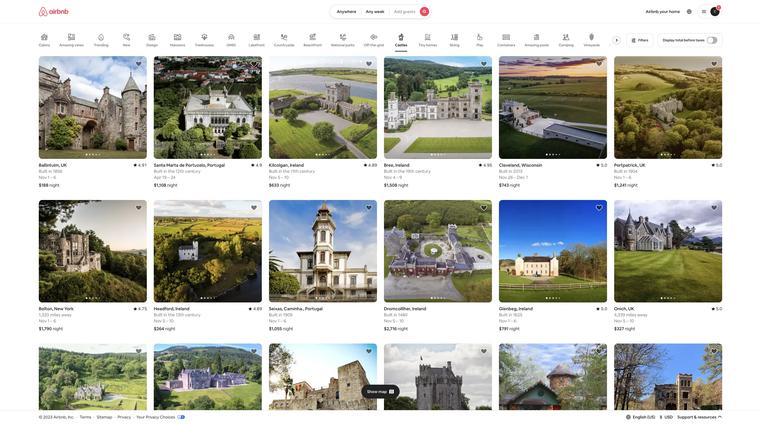 Task type: vqa. For each thing, say whether or not it's contained in the screenshot.
3
no



Task type: describe. For each thing, give the bounding box(es) containing it.
any week button
[[361, 5, 390, 19]]

the for headford, ireland built in the 13th century nov 5 – 10 $264 night
[[168, 312, 175, 318]]

$1,508
[[384, 182, 397, 188]]

home
[[669, 9, 680, 14]]

sitemap link
[[97, 415, 112, 420]]

skiing
[[450, 43, 460, 48]]

add to wishlist: castillo de castellar, spain image
[[366, 348, 373, 355]]

your privacy choices
[[137, 415, 175, 420]]

bolton,
[[39, 306, 53, 312]]

anywhere button
[[330, 5, 361, 19]]

portpatrick, uk built in 1904 nov 1 – 6 $1,241 night
[[614, 162, 646, 188]]

add to wishlist: galway, ireland image
[[481, 348, 488, 355]]

– inside seixas, caminha., portugal built in 1909 nov 1 – 6 $1,055 night
[[281, 318, 283, 324]]

1904
[[628, 168, 638, 174]]

built for bree, ireland built in the 19th century nov 4 – 9 $1,508 night
[[384, 168, 393, 174]]

built inside seixas, caminha., portugal built in 1909 nov 1 – 6 $1,055 night
[[269, 312, 278, 318]]

1 inside "bolton, new york 1,320 miles away nov 1 – 6 $1,790 night"
[[48, 318, 49, 324]]

in for portpatrick, uk built in 1904 nov 1 – 6 $1,241 night
[[624, 168, 627, 174]]

uk for onich, uk
[[628, 306, 634, 312]]

add to wishlist: argyll and bute council, uk image
[[135, 348, 142, 355]]

ireland for glenbeg,
[[519, 306, 533, 312]]

century for headford, ireland built in the 13th century nov 5 – 10 $264 night
[[185, 312, 201, 318]]

none search field containing anywhere
[[330, 5, 432, 19]]

terms link
[[80, 415, 91, 420]]

week
[[374, 9, 385, 14]]

glenbeg,
[[499, 306, 518, 312]]

add to wishlist: santa marta de portuzelo, portugal image
[[250, 61, 257, 67]]

group containing amazing views
[[39, 29, 637, 52]]

1 inside dropdown button
[[718, 6, 720, 9]]

©
[[39, 415, 42, 420]]

homes for historical homes
[[625, 43, 637, 47]]

night inside headford, ireland built in the 13th century nov 5 – 10 $264 night
[[165, 326, 175, 332]]

filters button
[[627, 33, 653, 47]]

$ usd
[[660, 415, 673, 420]]

display total before taxes button
[[658, 33, 722, 47]]

nov inside bree, ireland built in the 19th century nov 4 – 9 $1,508 night
[[384, 175, 392, 180]]

portpatrick,
[[614, 162, 639, 168]]

design
[[147, 43, 158, 48]]

century inside santa marta de portuzelo, portugal built in the 12th century apr 19 – 24 $1,108 night
[[185, 168, 201, 174]]

4
[[393, 175, 395, 180]]

9
[[400, 175, 402, 180]]

4.9
[[256, 162, 262, 168]]

$
[[660, 415, 662, 420]]

cabins
[[39, 43, 50, 48]]

$264
[[154, 326, 164, 332]]

nov inside headford, ireland built in the 13th century nov 5 – 10 $264 night
[[154, 318, 162, 324]]

1480
[[398, 312, 408, 318]]

away inside onich, uk 4,339 miles away nov 5 – 10 $327 night
[[637, 312, 648, 318]]

de
[[179, 162, 185, 168]]

add to wishlist: ballintuim, uk image
[[135, 61, 142, 67]]

night inside the dromcolliher, ireland built in 1480 nov 5 – 10 $2,716 night
[[398, 326, 408, 332]]

national parks
[[331, 43, 355, 47]]

new inside "bolton, new york 1,320 miles away nov 1 – 6 $1,790 night"
[[54, 306, 63, 312]]

ireland for dromcolliher,
[[412, 306, 426, 312]]

5.0 out of 5 average rating image for glenbeg, ireland built in 1625 nov 1 – 6 $791 night
[[597, 306, 607, 312]]

dec
[[517, 175, 525, 180]]

choices
[[160, 415, 175, 420]]

uk for portpatrick, uk
[[640, 162, 646, 168]]

– inside onich, uk 4,339 miles away nov 5 – 10 $327 night
[[627, 318, 629, 324]]

miles inside "bolton, new york 1,320 miles away nov 1 – 6 $1,790 night"
[[50, 312, 60, 318]]

add to wishlist: seixas, caminha., portugal image
[[366, 204, 373, 211]]

add to wishlist: bolton, new york image
[[135, 204, 142, 211]]

© 2023 airbnb, inc. ·
[[39, 415, 77, 420]]

$1,108
[[154, 182, 166, 188]]

2023
[[43, 415, 52, 420]]

built for portpatrick, uk built in 1904 nov 1 – 6 $1,241 night
[[614, 168, 623, 174]]

11th
[[291, 168, 299, 174]]

ireland for bree,
[[395, 162, 410, 168]]

parks
[[346, 43, 355, 47]]

trending
[[94, 43, 108, 48]]

– inside "bolton, new york 1,320 miles away nov 1 – 6 $1,790 night"
[[50, 318, 53, 324]]

omg!
[[227, 43, 236, 48]]

marta
[[166, 162, 178, 168]]

profile element
[[439, 0, 722, 23]]

in inside santa marta de portuzelo, portugal built in the 12th century apr 19 – 24 $1,108 night
[[164, 168, 167, 174]]

10 inside onich, uk 4,339 miles away nov 5 – 10 $327 night
[[630, 318, 634, 324]]

historical homes
[[609, 43, 637, 47]]

5 inside kilcolgan, ireland built in the 11th century nov 5 – 10 $633 night
[[278, 175, 280, 180]]

ballintuim, uk built in 1856 nov 1 – 6 $188 night
[[39, 162, 67, 188]]

kilcolgan,
[[269, 162, 289, 168]]

add to wishlist: onich, uk image
[[711, 204, 718, 211]]

nov inside kilcolgan, ireland built in the 11th century nov 5 – 10 $633 night
[[269, 175, 277, 180]]

$2,716
[[384, 326, 397, 332]]

4,339
[[614, 312, 625, 318]]

york
[[64, 306, 74, 312]]

ireland for kilcolgan,
[[290, 162, 304, 168]]

4.9 out of 5 average rating image
[[251, 162, 262, 168]]

terms · sitemap · privacy
[[80, 415, 131, 420]]

portugal inside seixas, caminha., portugal built in 1909 nov 1 – 6 $1,055 night
[[305, 306, 323, 312]]

nov inside cleveland, wisconsin built in 2013 nov 26 – dec 1 $743 night
[[499, 175, 507, 180]]

national
[[331, 43, 345, 47]]

$1,241
[[614, 182, 627, 188]]

4.89 for kilcolgan, ireland built in the 11th century nov 5 – 10 $633 night
[[368, 162, 377, 168]]

filters
[[638, 38, 648, 43]]

5 inside the dromcolliher, ireland built in 1480 nov 5 – 10 $2,716 night
[[393, 318, 395, 324]]

glenbeg, ireland built in 1625 nov 1 – 6 $791 night
[[499, 306, 533, 332]]

terms
[[80, 415, 91, 420]]

sitemap
[[97, 415, 112, 420]]

1 privacy from the left
[[118, 415, 131, 420]]

english
[[633, 415, 647, 420]]

5.0 for onich, uk 4,339 miles away nov 5 – 10 $327 night
[[716, 306, 722, 312]]

built for cleveland, wisconsin built in 2013 nov 26 – dec 1 $743 night
[[499, 168, 508, 174]]

1 inside seixas, caminha., portugal built in 1909 nov 1 – 6 $1,055 night
[[278, 318, 280, 324]]

5.0 for glenbeg, ireland built in 1625 nov 1 – 6 $791 night
[[601, 306, 607, 312]]

wisconsin
[[521, 162, 542, 168]]

guests
[[403, 9, 415, 14]]

headford, ireland built in the 13th century nov 5 – 10 $264 night
[[154, 306, 201, 332]]

apr
[[154, 175, 161, 180]]

amazing for amazing pools
[[525, 43, 539, 48]]

night inside glenbeg, ireland built in 1625 nov 1 – 6 $791 night
[[510, 326, 520, 332]]

beachfront
[[304, 43, 322, 48]]

century for bree, ireland built in the 19th century nov 4 – 9 $1,508 night
[[415, 168, 431, 174]]

in for bree, ireland built in the 19th century nov 4 – 9 $1,508 night
[[394, 168, 397, 174]]

the for bree, ireland built in the 19th century nov 4 – 9 $1,508 night
[[398, 168, 405, 174]]

show
[[367, 389, 378, 394]]

seixas, caminha., portugal built in 1909 nov 1 – 6 $1,055 night
[[269, 306, 323, 332]]

add to wishlist: luss, uk image
[[250, 348, 257, 355]]

12th
[[176, 168, 184, 174]]

support & resources
[[678, 415, 717, 420]]

1 button
[[698, 5, 722, 19]]

resources
[[698, 415, 717, 420]]

nov inside the dromcolliher, ireland built in 1480 nov 5 – 10 $2,716 night
[[384, 318, 392, 324]]

add to wishlist: ironton, missouri image
[[711, 348, 718, 355]]

taxes
[[696, 38, 705, 43]]

amazing for amazing views
[[59, 43, 74, 47]]

airbnb,
[[53, 415, 67, 420]]

vineyards
[[584, 43, 600, 48]]

add to wishlist: dromcolliher, ireland image
[[481, 204, 488, 211]]

onich,
[[614, 306, 628, 312]]

headford,
[[154, 306, 175, 312]]

nov inside portpatrick, uk built in 1904 nov 1 – 6 $1,241 night
[[614, 175, 622, 180]]

portugal inside santa marta de portuzelo, portugal built in the 12th century apr 19 – 24 $1,108 night
[[207, 162, 225, 168]]

airbnb your home
[[646, 9, 680, 14]]

(us)
[[647, 415, 655, 420]]

night inside seixas, caminha., portugal built in 1909 nov 1 – 6 $1,055 night
[[283, 326, 293, 332]]

add to wishlist: portpatrick, uk image
[[711, 61, 718, 67]]

any week
[[366, 9, 385, 14]]

night inside kilcolgan, ireland built in the 11th century nov 5 – 10 $633 night
[[280, 182, 290, 188]]

ballintuim,
[[39, 162, 60, 168]]

3 · from the left
[[114, 415, 115, 420]]

add
[[394, 9, 402, 14]]

cleveland,
[[499, 162, 521, 168]]

24
[[171, 175, 176, 180]]

night inside bree, ireland built in the 19th century nov 4 – 9 $1,508 night
[[398, 182, 409, 188]]



Task type: locate. For each thing, give the bounding box(es) containing it.
5.0
[[601, 162, 607, 168], [716, 162, 722, 168], [601, 306, 607, 312], [716, 306, 722, 312]]

1 inside ballintuim, uk built in 1856 nov 1 – 6 $188 night
[[48, 175, 49, 180]]

new left york
[[54, 306, 63, 312]]

views
[[75, 43, 84, 47]]

in down dromcolliher,
[[394, 312, 397, 318]]

1 · from the left
[[77, 415, 77, 420]]

bolton, new york 1,320 miles away nov 1 – 6 $1,790 night
[[39, 306, 74, 332]]

built inside ballintuim, uk built in 1856 nov 1 – 6 $188 night
[[39, 168, 48, 174]]

– inside glenbeg, ireland built in 1625 nov 1 – 6 $791 night
[[511, 318, 513, 324]]

ireland inside the dromcolliher, ireland built in 1480 nov 5 – 10 $2,716 night
[[412, 306, 426, 312]]

2 away from the left
[[637, 312, 648, 318]]

airbnb
[[646, 9, 659, 14]]

nov down 1,320
[[39, 318, 47, 324]]

4.89 left bree,
[[368, 162, 377, 168]]

night right $264
[[165, 326, 175, 332]]

night right '$1,055'
[[283, 326, 293, 332]]

ireland up "1625"
[[519, 306, 533, 312]]

0 vertical spatial portugal
[[207, 162, 225, 168]]

uk inside onich, uk 4,339 miles away nov 5 – 10 $327 night
[[628, 306, 634, 312]]

19th
[[406, 168, 414, 174]]

in for kilcolgan, ireland built in the 11th century nov 5 – 10 $633 night
[[279, 168, 282, 174]]

group
[[39, 29, 637, 52], [39, 56, 147, 159], [154, 56, 262, 159], [269, 56, 377, 159], [384, 56, 492, 159], [499, 56, 607, 159], [614, 56, 722, 159], [39, 200, 147, 303], [154, 200, 262, 303], [269, 200, 377, 303], [384, 200, 492, 303], [499, 200, 607, 303], [614, 200, 722, 303], [39, 344, 147, 424], [154, 344, 262, 424], [269, 344, 377, 424], [384, 344, 492, 424], [499, 344, 607, 424], [614, 344, 722, 424]]

built inside kilcolgan, ireland built in the 11th century nov 5 – 10 $633 night
[[269, 168, 278, 174]]

the down marta
[[168, 168, 175, 174]]

night
[[49, 182, 60, 188], [167, 182, 178, 188], [398, 182, 409, 188], [510, 182, 520, 188], [280, 182, 290, 188], [628, 182, 638, 188], [53, 326, 63, 332], [165, 326, 175, 332], [398, 326, 408, 332], [510, 326, 520, 332], [283, 326, 293, 332], [625, 326, 635, 332]]

mansions
[[170, 43, 185, 48]]

in inside seixas, caminha., portugal built in 1909 nov 1 – 6 $1,055 night
[[279, 312, 282, 318]]

ireland up the 19th
[[395, 162, 410, 168]]

ireland inside headford, ireland built in the 13th century nov 5 – 10 $264 night
[[175, 306, 190, 312]]

5.0 for cleveland, wisconsin built in 2013 nov 26 – dec 1 $743 night
[[601, 162, 607, 168]]

inc.
[[68, 415, 74, 420]]

containers
[[498, 43, 515, 48]]

in left '1909'
[[279, 312, 282, 318]]

uk right onich,
[[628, 306, 634, 312]]

0 vertical spatial 4.89 out of 5 average rating image
[[364, 162, 377, 168]]

6 inside ballintuim, uk built in 1856 nov 1 – 6 $188 night
[[54, 175, 56, 180]]

display
[[663, 38, 675, 43]]

nov inside ballintuim, uk built in 1856 nov 1 – 6 $188 night
[[39, 175, 47, 180]]

homes right tiny
[[426, 43, 437, 48]]

in up "19"
[[164, 168, 167, 174]]

castles
[[395, 43, 407, 48]]

4 · from the left
[[133, 415, 134, 420]]

the-
[[371, 43, 377, 47]]

away down york
[[61, 312, 72, 318]]

caminha.,
[[284, 306, 304, 312]]

4.89 left 'seixas,'
[[253, 306, 262, 312]]

countryside
[[274, 43, 294, 48]]

off-
[[364, 43, 371, 47]]

$1,790
[[39, 326, 52, 332]]

night right the $327
[[625, 326, 635, 332]]

in down portpatrick,
[[624, 168, 627, 174]]

– inside santa marta de portuzelo, portugal built in the 12th century apr 19 – 24 $1,108 night
[[168, 175, 170, 180]]

before
[[684, 38, 695, 43]]

$633
[[269, 182, 279, 188]]

homes right historical
[[625, 43, 637, 47]]

homes
[[625, 43, 637, 47], [426, 43, 437, 48]]

century right the 19th
[[415, 168, 431, 174]]

built inside the dromcolliher, ireland built in 1480 nov 5 – 10 $2,716 night
[[384, 312, 393, 318]]

bree,
[[384, 162, 395, 168]]

4.91
[[138, 162, 147, 168]]

century for kilcolgan, ireland built in the 11th century nov 5 – 10 $633 night
[[300, 168, 315, 174]]

in inside headford, ireland built in the 13th century nov 5 – 10 $264 night
[[164, 312, 167, 318]]

4.89 out of 5 average rating image for kilcolgan, ireland built in the 11th century nov 5 – 10 $633 night
[[364, 162, 377, 168]]

6
[[54, 175, 56, 180], [629, 175, 632, 180], [54, 318, 56, 324], [514, 318, 516, 324], [284, 318, 286, 324]]

1909
[[283, 312, 293, 318]]

in inside portpatrick, uk built in 1904 nov 1 – 6 $1,241 night
[[624, 168, 627, 174]]

in for ballintuim, uk built in 1856 nov 1 – 6 $188 night
[[49, 168, 52, 174]]

0 horizontal spatial new
[[54, 306, 63, 312]]

in inside the dromcolliher, ireland built in 1480 nov 5 – 10 $2,716 night
[[394, 312, 397, 318]]

bree, ireland built in the 19th century nov 4 – 9 $1,508 night
[[384, 162, 431, 188]]

4.89 out of 5 average rating image
[[364, 162, 377, 168], [249, 306, 262, 312]]

english (us)
[[633, 415, 655, 420]]

in inside cleveland, wisconsin built in 2013 nov 26 – dec 1 $743 night
[[509, 168, 512, 174]]

0 horizontal spatial portugal
[[207, 162, 225, 168]]

century right 13th
[[185, 312, 201, 318]]

5 up the $633
[[278, 175, 280, 180]]

amazing left the pools
[[525, 43, 539, 48]]

built down glenbeg,
[[499, 312, 508, 318]]

in down glenbeg,
[[509, 312, 512, 318]]

add guests button
[[389, 5, 432, 19]]

night down 26 at the top
[[510, 182, 520, 188]]

10
[[284, 175, 289, 180], [169, 318, 174, 324], [399, 318, 404, 324], [630, 318, 634, 324]]

– down kilcolgan,
[[281, 175, 283, 180]]

– left 9
[[396, 175, 399, 180]]

built down portpatrick,
[[614, 168, 623, 174]]

built inside cleveland, wisconsin built in 2013 nov 26 – dec 1 $743 night
[[499, 168, 508, 174]]

the inside bree, ireland built in the 19th century nov 4 – 9 $1,508 night
[[398, 168, 405, 174]]

in inside kilcolgan, ireland built in the 11th century nov 5 – 10 $633 night
[[279, 168, 282, 174]]

– inside headford, ireland built in the 13th century nov 5 – 10 $264 night
[[166, 318, 168, 324]]

show map button
[[361, 385, 400, 399]]

uk inside ballintuim, uk built in 1856 nov 1 – 6 $188 night
[[61, 162, 67, 168]]

6 inside portpatrick, uk built in 1904 nov 1 – 6 $1,241 night
[[629, 175, 632, 180]]

nov up the $633
[[269, 175, 277, 180]]

night inside cleveland, wisconsin built in 2013 nov 26 – dec 1 $743 night
[[510, 182, 520, 188]]

10 inside the dromcolliher, ireland built in 1480 nov 5 – 10 $2,716 night
[[399, 318, 404, 324]]

1 vertical spatial 4.89 out of 5 average rating image
[[249, 306, 262, 312]]

total
[[676, 38, 683, 43]]

in down the 'ballintuim,' at the top left of page
[[49, 168, 52, 174]]

ireland right dromcolliher,
[[412, 306, 426, 312]]

None search field
[[330, 5, 432, 19]]

0 horizontal spatial away
[[61, 312, 72, 318]]

6 inside seixas, caminha., portugal built in 1909 nov 1 – 6 $1,055 night
[[284, 318, 286, 324]]

1856
[[53, 168, 62, 174]]

map
[[379, 389, 387, 394]]

1 inside glenbeg, ireland built in 1625 nov 1 – 6 $791 night
[[508, 318, 510, 324]]

the for kilcolgan, ireland built in the 11th century nov 5 – 10 $633 night
[[283, 168, 290, 174]]

4.89 out of 5 average rating image left bree,
[[364, 162, 377, 168]]

4.95
[[483, 162, 492, 168]]

0 horizontal spatial uk
[[61, 162, 67, 168]]

nov up $264
[[154, 318, 162, 324]]

5 inside onich, uk 4,339 miles away nov 5 – 10 $327 night
[[623, 318, 626, 324]]

· left 'your' at the left of page
[[133, 415, 134, 420]]

built inside santa marta de portuzelo, portugal built in the 12th century apr 19 – 24 $1,108 night
[[154, 168, 163, 174]]

5 inside headford, ireland built in the 13th century nov 5 – 10 $264 night
[[163, 318, 165, 324]]

show map
[[367, 389, 387, 394]]

night inside portpatrick, uk built in 1904 nov 1 – 6 $1,241 night
[[628, 182, 638, 188]]

0 horizontal spatial 4.89
[[253, 306, 262, 312]]

the inside santa marta de portuzelo, portugal built in the 12th century apr 19 – 24 $1,108 night
[[168, 168, 175, 174]]

amazing views
[[59, 43, 84, 47]]

century down portuzelo,
[[185, 168, 201, 174]]

10 inside headford, ireland built in the 13th century nov 5 – 10 $264 night
[[169, 318, 174, 324]]

1
[[718, 6, 720, 9], [48, 175, 49, 180], [526, 175, 528, 180], [623, 175, 625, 180], [48, 318, 49, 324], [508, 318, 510, 324], [278, 318, 280, 324]]

– down the 'ballintuim,' at the top left of page
[[50, 175, 53, 180]]

night right $188
[[49, 182, 60, 188]]

– right 26 at the top
[[514, 175, 516, 180]]

0 vertical spatial new
[[123, 43, 130, 48]]

built for dromcolliher, ireland built in 1480 nov 5 – 10 $2,716 night
[[384, 312, 393, 318]]

uk right portpatrick,
[[640, 162, 646, 168]]

century inside bree, ireland built in the 19th century nov 4 – 9 $1,508 night
[[415, 168, 431, 174]]

1 inside cleveland, wisconsin built in 2013 nov 26 – dec 1 $743 night
[[526, 175, 528, 180]]

night inside ballintuim, uk built in 1856 nov 1 – 6 $188 night
[[49, 182, 60, 188]]

built up apr
[[154, 168, 163, 174]]

the up 9
[[398, 168, 405, 174]]

built for headford, ireland built in the 13th century nov 5 – 10 $264 night
[[154, 312, 163, 318]]

0 horizontal spatial homes
[[426, 43, 437, 48]]

1 away from the left
[[61, 312, 72, 318]]

$327
[[614, 326, 624, 332]]

nov inside seixas, caminha., portugal built in 1909 nov 1 – 6 $1,055 night
[[269, 318, 277, 324]]

any
[[366, 9, 373, 14]]

ireland inside bree, ireland built in the 19th century nov 4 – 9 $1,508 night
[[395, 162, 410, 168]]

1 horizontal spatial 4.89 out of 5 average rating image
[[364, 162, 377, 168]]

in
[[49, 168, 52, 174], [164, 168, 167, 174], [394, 168, 397, 174], [509, 168, 512, 174], [279, 168, 282, 174], [624, 168, 627, 174], [164, 312, 167, 318], [394, 312, 397, 318], [509, 312, 512, 318], [279, 312, 282, 318]]

2 privacy from the left
[[146, 415, 159, 420]]

the inside headford, ireland built in the 13th century nov 5 – 10 $264 night
[[168, 312, 175, 318]]

nov inside "bolton, new york 1,320 miles away nov 1 – 6 $1,790 night"
[[39, 318, 47, 324]]

kilcolgan, ireland built in the 11th century nov 5 – 10 $633 night
[[269, 162, 315, 188]]

4.75
[[138, 306, 147, 312]]

– up '$1,790'
[[50, 318, 53, 324]]

portugal
[[207, 162, 225, 168], [305, 306, 323, 312]]

built
[[39, 168, 48, 174], [154, 168, 163, 174], [384, 168, 393, 174], [499, 168, 508, 174], [269, 168, 278, 174], [614, 168, 623, 174], [154, 312, 163, 318], [384, 312, 393, 318], [499, 312, 508, 318], [269, 312, 278, 318]]

ireland inside glenbeg, ireland built in 1625 nov 1 – 6 $791 night
[[519, 306, 533, 312]]

5 up $264
[[163, 318, 165, 324]]

miles
[[50, 312, 60, 318], [626, 312, 637, 318]]

5.0 out of 5 average rating image
[[597, 162, 607, 168], [712, 162, 722, 168], [597, 306, 607, 312]]

the left 13th
[[168, 312, 175, 318]]

built down bree,
[[384, 168, 393, 174]]

in up 26 at the top
[[509, 168, 512, 174]]

4.89 out of 5 average rating image for headford, ireland built in the 13th century nov 5 – 10 $264 night
[[249, 306, 262, 312]]

0 horizontal spatial miles
[[50, 312, 60, 318]]

the
[[168, 168, 175, 174], [398, 168, 405, 174], [283, 168, 290, 174], [168, 312, 175, 318]]

5 up $2,716
[[393, 318, 395, 324]]

1 vertical spatial portugal
[[305, 306, 323, 312]]

1 horizontal spatial privacy
[[146, 415, 159, 420]]

night right '$1,790'
[[53, 326, 63, 332]]

usd
[[665, 415, 673, 420]]

cleveland, wisconsin built in 2013 nov 26 – dec 1 $743 night
[[499, 162, 542, 188]]

ireland up 13th
[[175, 306, 190, 312]]

santa marta de portuzelo, portugal built in the 12th century apr 19 – 24 $1,108 night
[[154, 162, 225, 188]]

– inside bree, ireland built in the 19th century nov 4 – 9 $1,508 night
[[396, 175, 399, 180]]

– inside ballintuim, uk built in 1856 nov 1 – 6 $188 night
[[50, 175, 53, 180]]

0 vertical spatial 4.89
[[368, 162, 377, 168]]

onich, uk 4,339 miles away nov 5 – 10 $327 night
[[614, 306, 648, 332]]

built down kilcolgan,
[[269, 168, 278, 174]]

4.89
[[368, 162, 377, 168], [253, 306, 262, 312]]

new left design
[[123, 43, 130, 48]]

1 horizontal spatial amazing
[[525, 43, 539, 48]]

add to wishlist: kilcolgan, ireland image
[[366, 61, 373, 67]]

· right the terms
[[94, 415, 94, 420]]

uk up the 1856
[[61, 162, 67, 168]]

0 horizontal spatial 4.89 out of 5 average rating image
[[249, 306, 262, 312]]

6 for $791
[[514, 318, 516, 324]]

1 miles from the left
[[50, 312, 60, 318]]

treehouses
[[195, 43, 214, 48]]

built down dromcolliher,
[[384, 312, 393, 318]]

add to wishlist: fairhope, alabama image
[[596, 348, 603, 355]]

0 horizontal spatial amazing
[[59, 43, 74, 47]]

nov up '$1,055'
[[269, 318, 277, 324]]

$791
[[499, 326, 509, 332]]

1 horizontal spatial 4.89
[[368, 162, 377, 168]]

4.95 out of 5 average rating image
[[479, 162, 492, 168]]

built for ballintuim, uk built in 1856 nov 1 – 6 $188 night
[[39, 168, 48, 174]]

privacy right 'your' at the left of page
[[146, 415, 159, 420]]

night right the $633
[[280, 182, 290, 188]]

· right inc.
[[77, 415, 77, 420]]

nov up $188
[[39, 175, 47, 180]]

amazing left views
[[59, 43, 74, 47]]

camping
[[559, 43, 574, 48]]

night right $791
[[510, 326, 520, 332]]

your
[[137, 415, 145, 420]]

airbnb your home link
[[642, 6, 684, 18]]

ireland for headford,
[[175, 306, 190, 312]]

tiny homes
[[419, 43, 437, 48]]

built down cleveland,
[[499, 168, 508, 174]]

night down 24 on the left
[[167, 182, 178, 188]]

6 inside "bolton, new york 1,320 miles away nov 1 – 6 $1,790 night"
[[54, 318, 56, 324]]

night right $2,716
[[398, 326, 408, 332]]

english (us) button
[[626, 415, 655, 420]]

1 vertical spatial 4.89
[[253, 306, 262, 312]]

night down 9
[[398, 182, 409, 188]]

century
[[185, 168, 201, 174], [415, 168, 431, 174], [300, 168, 315, 174], [185, 312, 201, 318]]

portugal right caminha.,
[[305, 306, 323, 312]]

support
[[678, 415, 693, 420]]

dromcolliher, ireland built in 1480 nov 5 – 10 $2,716 night
[[384, 306, 426, 332]]

1 horizontal spatial homes
[[625, 43, 637, 47]]

nov down 4,339
[[614, 318, 622, 324]]

built down headford,
[[154, 312, 163, 318]]

4.89 out of 5 average rating image left 'seixas,'
[[249, 306, 262, 312]]

1 horizontal spatial new
[[123, 43, 130, 48]]

built inside headford, ireland built in the 13th century nov 5 – 10 $264 night
[[154, 312, 163, 318]]

5.0 out of 5 average rating image for portpatrick, uk built in 1904 nov 1 – 6 $1,241 night
[[712, 162, 722, 168]]

homes for tiny homes
[[426, 43, 437, 48]]

in for headford, ireland built in the 13th century nov 5 – 10 $264 night
[[164, 312, 167, 318]]

– down headford,
[[166, 318, 168, 324]]

– down onich,
[[627, 318, 629, 324]]

nov left 4
[[384, 175, 392, 180]]

1 vertical spatial new
[[54, 306, 63, 312]]

in down kilcolgan,
[[279, 168, 282, 174]]

1625
[[513, 312, 522, 318]]

– inside the dromcolliher, ireland built in 1480 nov 5 – 10 $2,716 night
[[396, 318, 398, 324]]

built for glenbeg, ireland built in 1625 nov 1 – 6 $791 night
[[499, 312, 508, 318]]

away right 4,339
[[637, 312, 648, 318]]

privacy left 'your' at the left of page
[[118, 415, 131, 420]]

built inside portpatrick, uk built in 1904 nov 1 – 6 $1,241 night
[[614, 168, 623, 174]]

historical
[[609, 43, 625, 47]]

– down glenbeg,
[[511, 318, 513, 324]]

built inside glenbeg, ireland built in 1625 nov 1 – 6 $791 night
[[499, 312, 508, 318]]

4.89 for headford, ireland built in the 13th century nov 5 – 10 $264 night
[[253, 306, 262, 312]]

in for cleveland, wisconsin built in 2013 nov 26 – dec 1 $743 night
[[509, 168, 512, 174]]

– up '$1,055'
[[281, 318, 283, 324]]

nov inside glenbeg, ireland built in 1625 nov 1 – 6 $791 night
[[499, 318, 507, 324]]

in for dromcolliher, ireland built in 1480 nov 5 – 10 $2,716 night
[[394, 312, 397, 318]]

– inside portpatrick, uk built in 1904 nov 1 – 6 $1,241 night
[[626, 175, 628, 180]]

26
[[508, 175, 513, 180]]

0 horizontal spatial privacy
[[118, 415, 131, 420]]

nov up $2,716
[[384, 318, 392, 324]]

built for kilcolgan, ireland built in the 11th century nov 5 – 10 $633 night
[[269, 168, 278, 174]]

2 · from the left
[[94, 415, 94, 420]]

nov left 26 at the top
[[499, 175, 507, 180]]

miles right 4,339
[[626, 312, 637, 318]]

built down 'seixas,'
[[269, 312, 278, 318]]

5 down 4,339
[[623, 318, 626, 324]]

night inside onich, uk 4,339 miles away nov 5 – 10 $327 night
[[625, 326, 635, 332]]

nov up $1,241
[[614, 175, 622, 180]]

6 for $188
[[54, 175, 56, 180]]

lakefront
[[249, 43, 265, 48]]

– inside kilcolgan, ireland built in the 11th century nov 5 – 10 $633 night
[[281, 175, 283, 180]]

built down the 'ballintuim,' at the top left of page
[[39, 168, 48, 174]]

miles down bolton,
[[50, 312, 60, 318]]

in down headford,
[[164, 312, 167, 318]]

in up 4
[[394, 168, 397, 174]]

built inside bree, ireland built in the 19th century nov 4 – 9 $1,508 night
[[384, 168, 393, 174]]

uk for ballintuim, uk
[[61, 162, 67, 168]]

· left privacy link on the left of the page
[[114, 415, 115, 420]]

century inside kilcolgan, ireland built in the 11th century nov 5 – 10 $633 night
[[300, 168, 315, 174]]

miles inside onich, uk 4,339 miles away nov 5 – 10 $327 night
[[626, 312, 637, 318]]

– down 1480
[[396, 318, 398, 324]]

ireland up 11th
[[290, 162, 304, 168]]

– right "19"
[[168, 175, 170, 180]]

&
[[694, 415, 697, 420]]

5.0 for portpatrick, uk built in 1904 nov 1 – 6 $1,241 night
[[716, 162, 722, 168]]

add to wishlist: cleveland, wisconsin image
[[596, 61, 603, 67]]

the left 11th
[[283, 168, 290, 174]]

the inside kilcolgan, ireland built in the 11th century nov 5 – 10 $633 night
[[283, 168, 290, 174]]

dromcolliher,
[[384, 306, 411, 312]]

night inside santa marta de portuzelo, portugal built in the 12th century apr 19 – 24 $1,108 night
[[167, 182, 178, 188]]

night right $1,241
[[628, 182, 638, 188]]

in for glenbeg, ireland built in 1625 nov 1 – 6 $791 night
[[509, 312, 512, 318]]

away inside "bolton, new york 1,320 miles away nov 1 – 6 $1,790 night"
[[61, 312, 72, 318]]

pools
[[540, 43, 549, 48]]

privacy
[[118, 415, 131, 420], [146, 415, 159, 420]]

– inside cleveland, wisconsin built in 2013 nov 26 – dec 1 $743 night
[[514, 175, 516, 180]]

night inside "bolton, new york 1,320 miles away nov 1 – 6 $1,790 night"
[[53, 326, 63, 332]]

ireland inside kilcolgan, ireland built in the 11th century nov 5 – 10 $633 night
[[290, 162, 304, 168]]

century inside headford, ireland built in the 13th century nov 5 – 10 $264 night
[[185, 312, 201, 318]]

5.0 out of 5 average rating image for cleveland, wisconsin built in 2013 nov 26 – dec 1 $743 night
[[597, 162, 607, 168]]

century right 11th
[[300, 168, 315, 174]]

– up $1,241
[[626, 175, 628, 180]]

in inside glenbeg, ireland built in 1625 nov 1 – 6 $791 night
[[509, 312, 512, 318]]

1,320
[[39, 312, 49, 318]]

1 horizontal spatial portugal
[[305, 306, 323, 312]]

6 for $1,241
[[629, 175, 632, 180]]

4.75 out of 5 average rating image
[[134, 306, 147, 312]]

6 inside glenbeg, ireland built in 1625 nov 1 – 6 $791 night
[[514, 318, 516, 324]]

1 horizontal spatial uk
[[628, 306, 634, 312]]

2 miles from the left
[[626, 312, 637, 318]]

nov up $791
[[499, 318, 507, 324]]

1 horizontal spatial miles
[[626, 312, 637, 318]]

nov inside onich, uk 4,339 miles away nov 5 – 10 $327 night
[[614, 318, 622, 324]]

add to wishlist: bree, ireland image
[[481, 61, 488, 67]]

1 horizontal spatial away
[[637, 312, 648, 318]]

add to wishlist: headford, ireland image
[[250, 204, 257, 211]]

10 inside kilcolgan, ireland built in the 11th century nov 5 – 10 $633 night
[[284, 175, 289, 180]]

5.0 out of 5 average rating image
[[712, 306, 722, 312]]

portugal right portuzelo,
[[207, 162, 225, 168]]

1 inside portpatrick, uk built in 1904 nov 1 – 6 $1,241 night
[[623, 175, 625, 180]]

uk inside portpatrick, uk built in 1904 nov 1 – 6 $1,241 night
[[640, 162, 646, 168]]

display total before taxes
[[663, 38, 705, 43]]

2 horizontal spatial uk
[[640, 162, 646, 168]]

$743
[[499, 182, 509, 188]]

4.91 out of 5 average rating image
[[134, 162, 147, 168]]

add to wishlist: glenbeg, ireland image
[[596, 204, 603, 211]]

in inside bree, ireland built in the 19th century nov 4 – 9 $1,508 night
[[394, 168, 397, 174]]

amazing
[[59, 43, 74, 47], [525, 43, 539, 48]]

seixas,
[[269, 306, 283, 312]]

in inside ballintuim, uk built in 1856 nov 1 – 6 $188 night
[[49, 168, 52, 174]]



